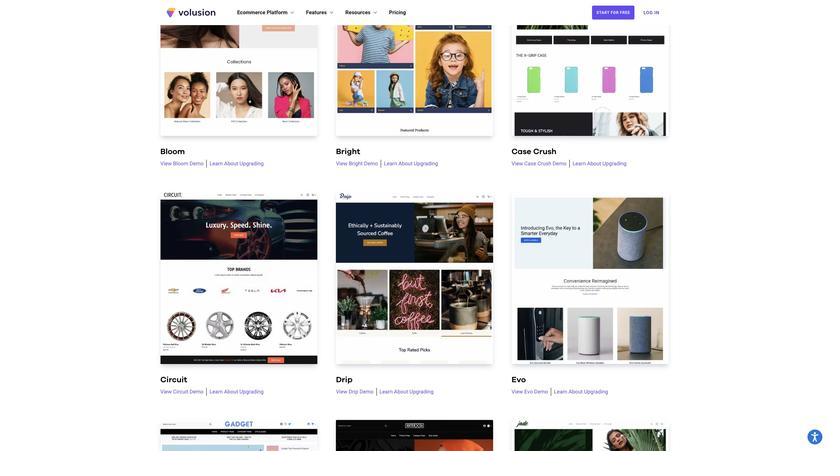 Task type: vqa. For each thing, say whether or not it's contained in the screenshot.


Task type: locate. For each thing, give the bounding box(es) containing it.
ecommerce
[[237, 9, 265, 16]]

about
[[224, 161, 238, 167], [399, 161, 413, 167], [587, 161, 601, 167], [224, 389, 238, 395], [394, 389, 408, 395], [569, 389, 583, 395]]

crush
[[533, 148, 557, 156], [538, 161, 551, 167]]

about for bloom
[[224, 161, 238, 167]]

upgrading for circuit
[[240, 389, 264, 395]]

1 vertical spatial crush
[[538, 161, 551, 167]]

start
[[597, 10, 610, 15]]

view bloom demo
[[160, 161, 204, 167]]

about for evo
[[569, 389, 583, 395]]

case down case crush
[[525, 161, 536, 167]]

learn about upgrading link
[[206, 160, 264, 168], [381, 160, 438, 168], [569, 160, 627, 168], [206, 388, 264, 396], [376, 388, 434, 396], [551, 388, 608, 396]]

crush up the view case crush demo
[[533, 148, 557, 156]]

0 vertical spatial crush
[[533, 148, 557, 156]]

log
[[644, 10, 653, 15]]

case up the view case crush demo
[[512, 148, 531, 156]]

learn for bright
[[384, 161, 397, 167]]

view
[[160, 161, 172, 167], [336, 161, 348, 167], [512, 161, 523, 167], [160, 389, 172, 395], [336, 389, 348, 395], [512, 389, 523, 395]]

crush down case crush
[[538, 161, 551, 167]]

learn for evo
[[554, 389, 567, 395]]

upgrading
[[240, 161, 264, 167], [414, 161, 438, 167], [603, 161, 627, 167], [240, 389, 264, 395], [410, 389, 434, 395], [584, 389, 608, 395]]

learn about upgrading link for evo
[[551, 388, 608, 396]]

1 vertical spatial bloom
[[173, 161, 188, 167]]

open accessibe: accessibility options, statement and help image
[[812, 433, 819, 442]]

learn about upgrading link for case crush
[[569, 160, 627, 168]]

learn about upgrading for evo
[[554, 389, 608, 395]]

learn about upgrading link for bright
[[381, 160, 438, 168]]

learn about upgrading
[[210, 161, 264, 167], [384, 161, 438, 167], [573, 161, 627, 167], [210, 389, 264, 395], [380, 389, 434, 395], [554, 389, 608, 395]]

drip
[[336, 376, 353, 384], [349, 389, 358, 395]]

bright theme image
[[336, 0, 493, 136]]

1 vertical spatial evo
[[525, 389, 533, 395]]

upgrading for case crush
[[603, 161, 627, 167]]

evo
[[512, 376, 526, 384], [525, 389, 533, 395]]

platform
[[267, 9, 288, 16]]

view circuit demo
[[160, 389, 204, 395]]

bright
[[336, 148, 360, 156], [349, 161, 363, 167]]

learn
[[210, 161, 223, 167], [384, 161, 397, 167], [573, 161, 586, 167], [210, 389, 223, 395], [380, 389, 393, 395], [554, 389, 567, 395]]

circuit
[[160, 376, 187, 384], [173, 389, 188, 395]]

ecommerce platform button
[[237, 9, 296, 17]]

learn for case crush
[[573, 161, 586, 167]]

upgrading for evo
[[584, 389, 608, 395]]

pricing
[[389, 9, 406, 16]]

demo
[[190, 161, 204, 167], [364, 161, 378, 167], [553, 161, 567, 167], [190, 389, 204, 395], [360, 389, 374, 395], [534, 389, 548, 395]]

case
[[512, 148, 531, 156], [525, 161, 536, 167]]

about for circuit
[[224, 389, 238, 395]]

pricing link
[[389, 9, 406, 17]]

view for bloom
[[160, 161, 172, 167]]

case crush
[[512, 148, 557, 156]]

learn about upgrading for bloom
[[210, 161, 264, 167]]

0 vertical spatial evo
[[512, 376, 526, 384]]

1 vertical spatial drip
[[349, 389, 358, 395]]

view for case crush
[[512, 161, 523, 167]]

demo for circuit
[[190, 389, 204, 395]]

view for evo
[[512, 389, 523, 395]]

learn about upgrading link for circuit
[[206, 388, 264, 396]]

free
[[620, 10, 630, 15]]

bloom theme image
[[160, 0, 318, 136]]

1 vertical spatial bright
[[349, 161, 363, 167]]

0 vertical spatial case
[[512, 148, 531, 156]]

hatter theme image
[[336, 420, 493, 452]]

demo for evo
[[534, 389, 548, 395]]

log in
[[644, 10, 660, 15]]

jade theme image
[[512, 420, 669, 452]]

resources button
[[345, 9, 379, 17]]

in
[[655, 10, 660, 15]]

bloom
[[160, 148, 185, 156], [173, 161, 188, 167]]



Task type: describe. For each thing, give the bounding box(es) containing it.
demo for drip
[[360, 389, 374, 395]]

view for circuit
[[160, 389, 172, 395]]

learn about upgrading for circuit
[[210, 389, 264, 395]]

drip theme image
[[336, 192, 493, 365]]

learn about upgrading for case crush
[[573, 161, 627, 167]]

ecommerce platform
[[237, 9, 288, 16]]

0 vertical spatial circuit
[[160, 376, 187, 384]]

upgrading for bloom
[[240, 161, 264, 167]]

view for bright
[[336, 161, 348, 167]]

0 vertical spatial bright
[[336, 148, 360, 156]]

learn for circuit
[[210, 389, 223, 395]]

1 vertical spatial case
[[525, 161, 536, 167]]

learn for bloom
[[210, 161, 223, 167]]

view case crush demo
[[512, 161, 567, 167]]

demo for bloom
[[190, 161, 204, 167]]

0 vertical spatial bloom
[[160, 148, 185, 156]]

0 vertical spatial drip
[[336, 376, 353, 384]]

about for drip
[[394, 389, 408, 395]]

learn for drip
[[380, 389, 393, 395]]

resources
[[345, 9, 371, 16]]

case crush theme image
[[512, 0, 669, 136]]

about for bright
[[399, 161, 413, 167]]

upgrading for drip
[[410, 389, 434, 395]]

learn about upgrading for drip
[[380, 389, 434, 395]]

log in link
[[640, 5, 664, 20]]

gadget theme image
[[160, 420, 318, 452]]

1 vertical spatial circuit
[[173, 389, 188, 395]]

upgrading for bright
[[414, 161, 438, 167]]

about for case crush
[[587, 161, 601, 167]]

features
[[306, 9, 327, 16]]

learn about upgrading for bright
[[384, 161, 438, 167]]

start for free link
[[592, 6, 634, 20]]

for
[[611, 10, 619, 15]]

view bright demo
[[336, 161, 378, 167]]

start for free
[[597, 10, 630, 15]]

learn about upgrading link for bloom
[[206, 160, 264, 168]]

circuit theme image
[[160, 192, 318, 365]]

demo for bright
[[364, 161, 378, 167]]

view drip demo
[[336, 389, 374, 395]]

features button
[[306, 9, 335, 17]]

evo theme image
[[512, 192, 669, 365]]

view for drip
[[336, 389, 348, 395]]

learn about upgrading link for drip
[[376, 388, 434, 396]]

view evo demo
[[512, 389, 548, 395]]



